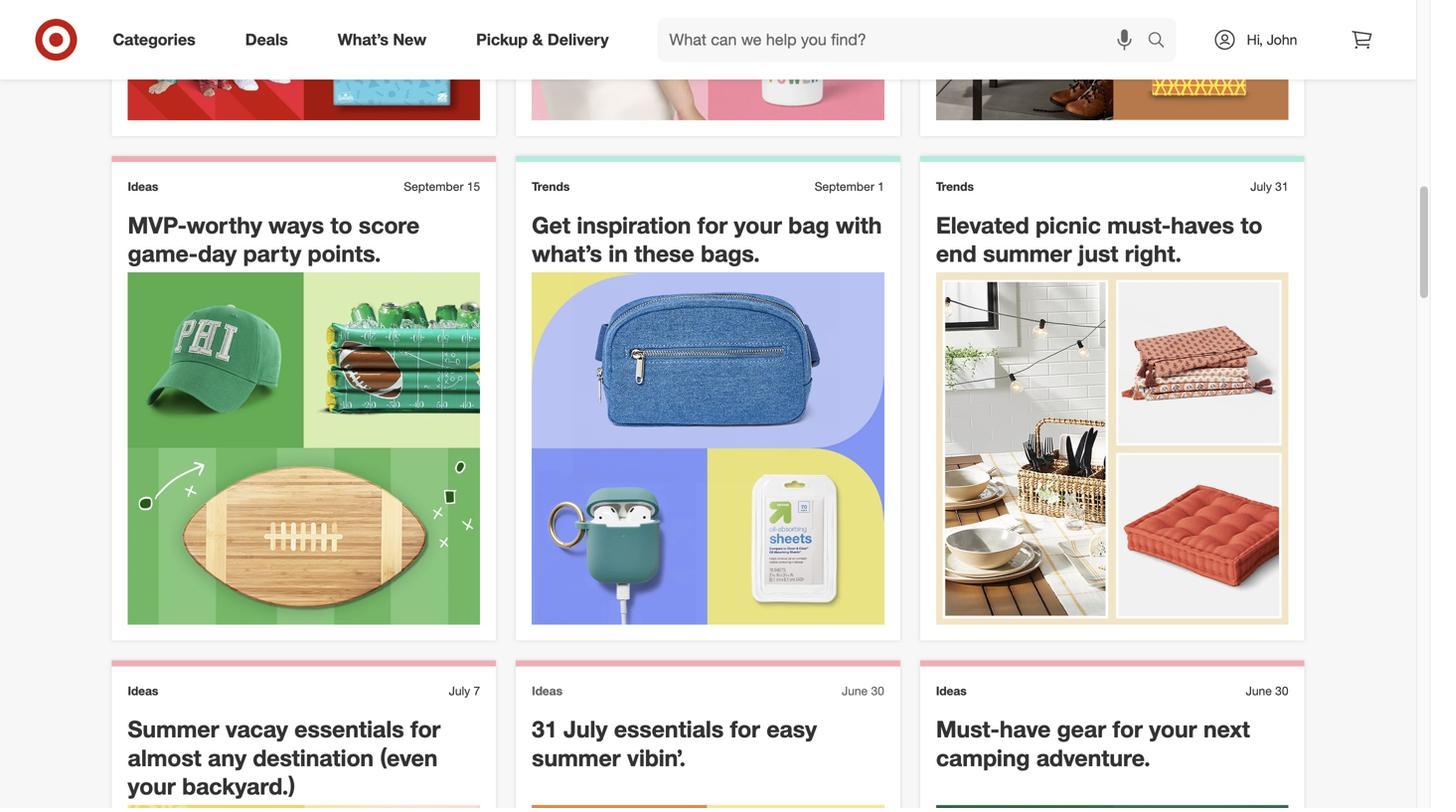 Task type: vqa. For each thing, say whether or not it's contained in the screenshot.
'At'
no



Task type: locate. For each thing, give the bounding box(es) containing it.
for inside 31 july essentials for easy summer vibin'.
[[730, 715, 760, 743]]

picnic
[[1036, 211, 1101, 239]]

party
[[243, 240, 301, 267]]

&
[[532, 30, 543, 49]]

september for bag
[[815, 179, 874, 194]]

1 june 30 from the left
[[842, 683, 884, 698]]

for for summer vacay essentials for almost any destination (even your backyard.)
[[411, 715, 441, 743]]

pickup & delivery link
[[459, 18, 634, 62]]

for left easy
[[730, 715, 760, 743]]

september
[[404, 179, 464, 194], [815, 179, 874, 194]]

camping
[[936, 744, 1030, 772]]

30 for 31 july essentials for easy summer vibin'.
[[871, 683, 884, 698]]

for up (even on the left bottom
[[411, 715, 441, 743]]

essentials up destination
[[294, 715, 404, 743]]

for inside 'must-have gear for your next camping adventure.'
[[1113, 715, 1143, 743]]

1 vertical spatial july
[[449, 683, 470, 698]]

for
[[698, 211, 728, 239], [411, 715, 441, 743], [730, 715, 760, 743], [1113, 715, 1143, 743]]

2 september from the left
[[815, 179, 874, 194]]

your up bags.
[[734, 211, 782, 239]]

2 june 30 from the left
[[1246, 683, 1289, 698]]

1 horizontal spatial june 30
[[1246, 683, 1289, 698]]

trends for get inspiration for your bag ﻿﻿with what's in these bags.
[[532, 179, 570, 194]]

1 30 from the left
[[871, 683, 884, 698]]

gear
[[1057, 715, 1106, 743]]

to inside the mvp-worthy ways to score game-day party points.
[[330, 211, 352, 239]]

0 horizontal spatial june
[[842, 683, 868, 698]]

essentials for vibin'.
[[614, 715, 724, 743]]

0 horizontal spatial 30
[[871, 683, 884, 698]]

get
[[532, 211, 570, 239]]

summer left vibin'.
[[532, 744, 621, 772]]

0 vertical spatial summer
[[983, 240, 1072, 267]]

for up bags.
[[698, 211, 728, 239]]

1 horizontal spatial september
[[815, 179, 874, 194]]

deals link
[[228, 18, 313, 62]]

trends
[[532, 179, 570, 194], [936, 179, 974, 194]]

1 vertical spatial summer
[[532, 744, 621, 772]]

1 horizontal spatial summer
[[983, 240, 1072, 267]]

june 30
[[842, 683, 884, 698], [1246, 683, 1289, 698]]

0 horizontal spatial to
[[330, 211, 352, 239]]

elevated picnic must-haves to end summer just right.
[[936, 211, 1263, 267]]

inspiration
[[577, 211, 691, 239]]

summer
[[983, 240, 1072, 267], [532, 744, 621, 772]]

1 trends from the left
[[532, 179, 570, 194]]

1 horizontal spatial trends
[[936, 179, 974, 194]]

adventure.
[[1037, 744, 1151, 772]]

31
[[1275, 179, 1289, 194], [532, 715, 557, 743]]

2 vertical spatial your
[[128, 772, 176, 800]]

1 vertical spatial your
[[1149, 715, 1197, 743]]

2 vertical spatial july
[[564, 715, 608, 743]]

july inside 31 july essentials for easy summer vibin'.
[[564, 715, 608, 743]]

2 30 from the left
[[1275, 683, 1289, 698]]

mvp-
[[128, 211, 187, 239]]

september 1
[[815, 179, 884, 194]]

in
[[609, 240, 628, 267]]

hi, john
[[1247, 31, 1298, 48]]

0 horizontal spatial july
[[449, 683, 470, 698]]

1 horizontal spatial june
[[1246, 683, 1272, 698]]

september left 1
[[815, 179, 874, 194]]

0 horizontal spatial september
[[404, 179, 464, 194]]

your inside get inspiration for your bag ﻿﻿with what's in these bags.
[[734, 211, 782, 239]]

end
[[936, 240, 977, 267]]

your left next at bottom
[[1149, 715, 1197, 743]]

1 horizontal spatial 30
[[1275, 683, 1289, 698]]

to down july 31 at top
[[1241, 211, 1263, 239]]

essentials for destination
[[294, 715, 404, 743]]

What can we help you find? suggestions appear below search field
[[658, 18, 1152, 62]]

these
[[634, 240, 694, 267]]

ideas up the summer
[[128, 683, 158, 698]]

september left 15
[[404, 179, 464, 194]]

elevated
[[936, 211, 1029, 239]]

1 horizontal spatial essentials
[[614, 715, 724, 743]]

new
[[393, 30, 427, 49]]

pickup & delivery
[[476, 30, 609, 49]]

summer inside elevated picnic must-haves to end summer just right.
[[983, 240, 1072, 267]]

get inspiration for your bag ﻿﻿with what's in these bags.
[[532, 211, 882, 267]]

1 vertical spatial 31
[[532, 715, 557, 743]]

ideas for must-
[[936, 683, 967, 698]]

june
[[842, 683, 868, 698], [1246, 683, 1272, 698]]

0 vertical spatial your
[[734, 211, 782, 239]]

0 horizontal spatial 31
[[532, 715, 557, 743]]

essentials inside 31 july essentials for easy summer vibin'.
[[614, 715, 724, 743]]

summer down picnic on the top right of page
[[983, 240, 1072, 267]]

july for elevated picnic must-haves to end summer just right.
[[1251, 179, 1272, 194]]

0 horizontal spatial your
[[128, 772, 176, 800]]

2 horizontal spatial july
[[1251, 179, 1272, 194]]

0 horizontal spatial essentials
[[294, 715, 404, 743]]

trends up get
[[532, 179, 570, 194]]

1 horizontal spatial july
[[564, 715, 608, 743]]

1 horizontal spatial 31
[[1275, 179, 1289, 194]]

0 horizontal spatial summer
[[532, 744, 621, 772]]

everything you need to celebrate the magic of girlhood. image
[[532, 0, 884, 120]]

summer vacay essentials for almost any destination (even your backyard.)
[[128, 715, 441, 800]]

have
[[1000, 715, 1051, 743]]

essentials
[[294, 715, 404, 743], [614, 715, 724, 743]]

1 to from the left
[[330, 211, 352, 239]]

ideas up must- at the right of page
[[936, 683, 967, 698]]

31 inside 31 july essentials for easy summer vibin'.
[[532, 715, 557, 743]]

june for must-have gear for your next camping adventure.
[[1246, 683, 1272, 698]]

ideas right '7'
[[532, 683, 563, 698]]

july 7
[[449, 683, 480, 698]]

2 to from the left
[[1241, 211, 1263, 239]]

next
[[1204, 715, 1250, 743]]

july
[[1251, 179, 1272, 194], [449, 683, 470, 698], [564, 715, 608, 743]]

ideas
[[128, 179, 158, 194], [128, 683, 158, 698], [532, 683, 563, 698], [936, 683, 967, 698]]

bag
[[788, 211, 830, 239]]

elevated picnic must-haves to end summer just right. image
[[936, 272, 1289, 625]]

to inside elevated picnic must-haves to end summer just right.
[[1241, 211, 1263, 239]]

ideas for summer
[[128, 683, 158, 698]]

june for 31 july essentials for easy summer vibin'.
[[842, 683, 868, 698]]

essentials up vibin'.
[[614, 715, 724, 743]]

what's
[[338, 30, 389, 49]]

mvp-worthy ways to score game-day party points. image
[[128, 272, 480, 625]]

1 june from the left
[[842, 683, 868, 698]]

delivery
[[548, 30, 609, 49]]

1 essentials from the left
[[294, 715, 404, 743]]

for up adventure.
[[1113, 715, 1143, 743]]

0 horizontal spatial trends
[[532, 179, 570, 194]]

2 trends from the left
[[936, 179, 974, 194]]

september 15
[[404, 179, 480, 194]]

worthy
[[187, 211, 262, 239]]

your
[[734, 211, 782, 239], [1149, 715, 1197, 743], [128, 772, 176, 800]]

your down almost
[[128, 772, 176, 800]]

1 horizontal spatial your
[[734, 211, 782, 239]]

31 july essentials for easy summer vibin'. image
[[532, 805, 884, 808]]

to up the points.
[[330, 211, 352, 239]]

search
[[1139, 32, 1186, 51]]

must-
[[936, 715, 1000, 743]]

trends up the elevated
[[936, 179, 974, 194]]

30
[[871, 683, 884, 698], [1275, 683, 1289, 698]]

essentials inside summer vacay essentials for almost any destination (even your backyard.)
[[294, 715, 404, 743]]

july for summer vacay essentials for almost any destination (even your backyard.)
[[449, 683, 470, 698]]

day
[[198, 240, 237, 267]]

what's
[[532, 240, 602, 267]]

1 horizontal spatial to
[[1241, 211, 1263, 239]]

summer vacay essentials for almost any destination (even your backyard.) image
[[128, 805, 480, 808]]

2 horizontal spatial your
[[1149, 715, 1197, 743]]

0 vertical spatial july
[[1251, 179, 1272, 194]]

to
[[330, 211, 352, 239], [1241, 211, 1263, 239]]

1 september from the left
[[404, 179, 464, 194]]

categories
[[113, 30, 196, 49]]

for inside summer vacay essentials for almost any destination (even your backyard.)
[[411, 715, 441, 743]]

ideas up 'mvp-'
[[128, 179, 158, 194]]

2 essentials from the left
[[614, 715, 724, 743]]

must-have gear for your next camping adventure. image
[[936, 805, 1289, 808]]

0 horizontal spatial june 30
[[842, 683, 884, 698]]

must-have gear for your next camping adventure.
[[936, 715, 1250, 772]]

any
[[208, 744, 247, 772]]

2 june from the left
[[1246, 683, 1272, 698]]



Task type: describe. For each thing, give the bounding box(es) containing it.
trends for elevated picnic must-haves to end summer just right.
[[936, 179, 974, 194]]

almost
[[128, 744, 202, 772]]

search button
[[1139, 18, 1186, 66]]

7
[[474, 683, 480, 698]]

what's new
[[338, 30, 427, 49]]

for for 31 july essentials for easy summer vibin'.
[[730, 715, 760, 743]]

your inside summer vacay essentials for almost any destination (even your backyard.)
[[128, 772, 176, 800]]

(even
[[380, 744, 438, 772]]

15
[[467, 179, 480, 194]]

for for must-have gear for your next camping adventure.
[[1113, 715, 1143, 743]]

vacay
[[226, 715, 288, 743]]

backyard.)
[[182, 772, 295, 800]]

right.
[[1125, 240, 1182, 267]]

get inspiration for your bag ﻿﻿with what's in these bags. image
[[532, 272, 884, 625]]

﻿﻿with
[[836, 211, 882, 239]]

hi,
[[1247, 31, 1263, 48]]

just
[[1078, 240, 1118, 267]]

30 for must-have gear for your next camping adventure.
[[1275, 683, 1289, 698]]

for inside get inspiration for your bag ﻿﻿with what's in these bags.
[[698, 211, 728, 239]]

pickup
[[476, 30, 528, 49]]

fun fall activities for all. image
[[936, 0, 1289, 120]]

september for score
[[404, 179, 464, 194]]

1
[[878, 179, 884, 194]]

vibin'.
[[627, 744, 686, 772]]

points.
[[308, 240, 381, 267]]

must-
[[1107, 211, 1171, 239]]

31 july essentials for easy summer vibin'.
[[532, 715, 817, 772]]

june 30 for must-have gear for your next camping adventure.
[[1246, 683, 1289, 698]]

june 30 for 31 july essentials for easy summer vibin'.
[[842, 683, 884, 698]]

deals
[[245, 30, 288, 49]]

july 31
[[1251, 179, 1289, 194]]

ways
[[269, 211, 324, 239]]

your inside 'must-have gear for your next camping adventure.'
[[1149, 715, 1197, 743]]

ideas for mvp-
[[128, 179, 158, 194]]

summer
[[128, 715, 219, 743]]

easy
[[767, 715, 817, 743]]

categories link
[[96, 18, 220, 62]]

haves
[[1171, 211, 1234, 239]]

game-
[[128, 240, 198, 267]]

make happy memories with gift ideas the whole family can enjoy. image
[[128, 0, 480, 120]]

what's new link
[[321, 18, 451, 62]]

bags.
[[701, 240, 760, 267]]

ideas for 31
[[532, 683, 563, 698]]

summer inside 31 july essentials for easy summer vibin'.
[[532, 744, 621, 772]]

0 vertical spatial 31
[[1275, 179, 1289, 194]]

score
[[359, 211, 420, 239]]

john
[[1267, 31, 1298, 48]]

mvp-worthy ways to score game-day party points.
[[128, 211, 420, 267]]

destination
[[253, 744, 374, 772]]



